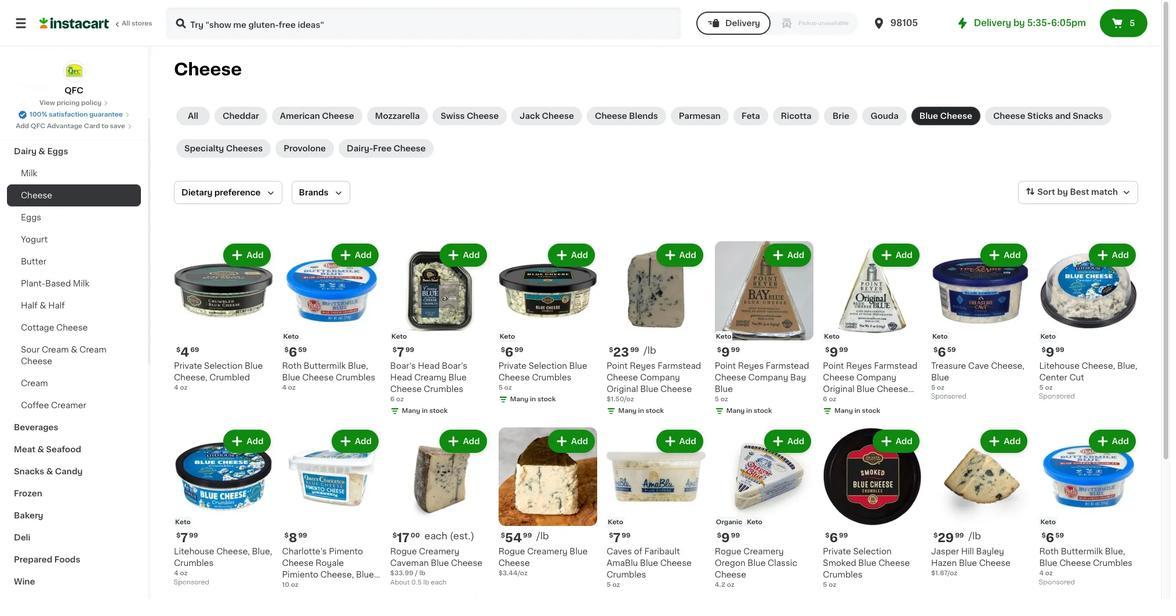 Task type: vqa. For each thing, say whether or not it's contained in the screenshot.
Everyday store prices
no



Task type: locate. For each thing, give the bounding box(es) containing it.
farmstead inside point reyes farmstead cheese company original blue cheese $1.50/oz
[[658, 362, 702, 370]]

cheese, inside treasure cave cheese, blue 5 oz
[[992, 362, 1025, 370]]

original up '$1.50/oz'
[[607, 385, 639, 393]]

0 horizontal spatial delivery
[[726, 19, 761, 27]]

7 for boar's head boar's head creamy blue cheese crumbles
[[397, 346, 404, 358]]

$ 6 99
[[501, 346, 524, 358], [826, 532, 848, 544]]

1 horizontal spatial private
[[499, 362, 527, 370]]

rogue down 54 on the bottom of the page
[[499, 548, 525, 556]]

point reyes farmstead cheese company original blue cheese $1.50/oz
[[607, 362, 702, 402]]

add for private selection smoked blue cheese crumbles
[[896, 437, 913, 445]]

5
[[1130, 19, 1136, 27], [499, 384, 503, 391], [932, 384, 936, 391], [1040, 384, 1044, 391], [715, 396, 719, 402], [607, 582, 611, 588], [823, 582, 828, 588]]

$ 7 99
[[393, 346, 414, 358], [176, 532, 198, 544], [609, 532, 631, 544]]

1 reyes from the left
[[630, 362, 656, 370]]

0 horizontal spatial eggs
[[21, 214, 41, 222]]

oz inside point reyes farmstead cheese company bay blue 5 oz
[[721, 396, 729, 402]]

farmstead inside point reyes farmstead cheese company original blue cheese wedge, vegetarian
[[875, 362, 918, 370]]

advantage
[[47, 123, 82, 129]]

add button
[[225, 245, 270, 266], [333, 245, 378, 266], [441, 245, 486, 266], [549, 245, 594, 266], [658, 245, 702, 266], [766, 245, 811, 266], [874, 245, 919, 266], [982, 245, 1027, 266], [1091, 245, 1135, 266], [225, 431, 270, 452], [333, 431, 378, 452], [441, 431, 486, 452], [549, 431, 594, 452], [658, 431, 702, 452], [766, 431, 811, 452], [874, 431, 919, 452], [982, 431, 1027, 452], [1091, 431, 1135, 452]]

add for point reyes farmstead cheese company original blue cheese
[[680, 251, 697, 259]]

eggs up "yogurt"
[[21, 214, 41, 222]]

0 horizontal spatial by
[[1014, 19, 1026, 27]]

2 horizontal spatial reyes
[[847, 362, 872, 370]]

0 horizontal spatial farmstead
[[658, 362, 702, 370]]

0 horizontal spatial litehouse
[[174, 548, 214, 556]]

rogue inside rogue creamery oregon blue classic cheese 4.2 oz
[[715, 548, 742, 556]]

2 original from the left
[[823, 385, 855, 393]]

blue inside rogue creamery blue cheese $3.44/oz
[[570, 548, 588, 556]]

and inside charlotte's pimento cheese royale pimiento cheese, blue cheese, black and bleu blood
[[342, 583, 358, 591]]

99 up caves
[[622, 533, 631, 539]]

add button for private selection blue cheese, crumbled
[[225, 245, 270, 266]]

many in stock
[[510, 396, 556, 402], [402, 408, 448, 414], [619, 408, 664, 414], [835, 408, 881, 414], [727, 408, 773, 414]]

3 rogue from the left
[[715, 548, 742, 556]]

snacks right "sticks"
[[1073, 112, 1104, 120]]

view pricing policy
[[39, 100, 102, 106]]

rogue
[[391, 548, 417, 556], [499, 548, 525, 556], [715, 548, 742, 556]]

0 horizontal spatial /lb
[[537, 532, 549, 541]]

many down wedge,
[[835, 408, 853, 414]]

0 vertical spatial by
[[1014, 19, 1026, 27]]

rogue inside rogue creamery caveman blue cheese $33.99 / lb about 0.5 lb each
[[391, 548, 417, 556]]

1 horizontal spatial delivery
[[975, 19, 1012, 27]]

product group containing 23
[[607, 241, 706, 418]]

& right meat
[[37, 446, 44, 454]]

1 horizontal spatial half
[[48, 302, 65, 310]]

0 horizontal spatial selection
[[204, 362, 243, 370]]

dairy-
[[347, 144, 373, 153]]

farmstead for point reyes farmstead cheese company bay blue 5 oz
[[766, 362, 810, 370]]

& right dairy
[[38, 147, 45, 155]]

cream down cottage cheese
[[42, 346, 69, 354]]

company up vegetarian
[[857, 373, 897, 381]]

2 company from the left
[[857, 373, 897, 381]]

head up creamy
[[418, 362, 440, 370]]

2 rogue from the left
[[499, 548, 525, 556]]

59 for sponsored badge image for cheese
[[1056, 533, 1065, 539]]

milk down dairy
[[21, 169, 37, 178]]

4 inside private selection blue cheese, crumbled 4 oz
[[174, 384, 178, 391]]

1 horizontal spatial litehouse
[[1040, 362, 1080, 370]]

0 horizontal spatial $ 6 99
[[501, 346, 524, 358]]

1 horizontal spatial buttermilk
[[1062, 548, 1104, 556]]

1 horizontal spatial 7
[[397, 346, 404, 358]]

0 horizontal spatial all
[[122, 20, 130, 27]]

rogue creamery blue cheese $3.44/oz
[[499, 548, 588, 577]]

blue inside boar's head boar's head creamy blue cheese crumbles 6 oz
[[449, 373, 467, 381]]

2 horizontal spatial 59
[[1056, 533, 1065, 539]]

reyes inside point reyes farmstead cheese company bay blue 5 oz
[[738, 362, 764, 370]]

99 up litehouse cheese, blue, crumbles 4 oz
[[189, 533, 198, 539]]

cream up coffee
[[21, 379, 48, 388]]

$
[[176, 347, 181, 353], [393, 347, 397, 353], [609, 347, 614, 353], [826, 347, 830, 353], [285, 347, 289, 353], [501, 347, 505, 353], [718, 347, 722, 353], [934, 347, 938, 353], [1042, 347, 1046, 353], [176, 533, 181, 539], [393, 533, 397, 539], [609, 533, 614, 539], [826, 533, 830, 539], [285, 533, 289, 539], [501, 533, 505, 539], [718, 533, 722, 539], [934, 533, 938, 539], [1042, 533, 1046, 539]]

creamery down $54.99 per pound element
[[527, 548, 568, 556]]

produce link
[[7, 118, 141, 140]]

1 vertical spatial roth buttermilk blue, blue cheese crumbles 4 oz
[[1040, 548, 1133, 577]]

feta link
[[734, 107, 769, 125]]

sponsored badge image
[[932, 393, 967, 400], [1040, 393, 1075, 400], [174, 579, 209, 586], [1040, 579, 1075, 586]]

1 vertical spatial qfc
[[31, 123, 45, 129]]

1 vertical spatial buttermilk
[[1062, 548, 1104, 556]]

2 horizontal spatial 7
[[614, 532, 621, 544]]

eggs down advantage
[[47, 147, 68, 155]]

wine link
[[7, 571, 141, 593]]

/lb up rogue creamery blue cheese $3.44/oz
[[537, 532, 549, 541]]

59
[[298, 347, 307, 353], [948, 347, 956, 353], [1056, 533, 1065, 539]]

many in stock down boar's head boar's head creamy blue cheese crumbles 6 oz
[[402, 408, 448, 414]]

$ 6 99 up smoked
[[826, 532, 848, 544]]

cheese inside rogue creamery caveman blue cheese $33.99 / lb about 0.5 lb each
[[451, 559, 483, 567]]

head
[[418, 362, 440, 370], [391, 373, 412, 381]]

reyes inside point reyes farmstead cheese company original blue cheese $1.50/oz
[[630, 362, 656, 370]]

1 horizontal spatial /lb
[[644, 346, 657, 355]]

99 inside $ 8 99
[[298, 533, 307, 539]]

99 up center
[[1056, 347, 1065, 353]]

deli link
[[7, 527, 141, 549]]

1 vertical spatial head
[[391, 373, 412, 381]]

in down private selection blue cheese crumbles 5 oz
[[530, 396, 536, 402]]

jack cheese link
[[512, 107, 583, 125]]

stock for bay
[[754, 408, 773, 414]]

creamery inside rogue creamery caveman blue cheese $33.99 / lb about 0.5 lb each
[[419, 548, 460, 556]]

Search field
[[167, 8, 681, 38]]

private inside private selection smoked blue cheese crumbles 5 oz
[[823, 548, 852, 556]]

litehouse inside litehouse cheese, blue, center cut 5 oz
[[1040, 362, 1080, 370]]

/lb for 54
[[537, 532, 549, 541]]

6 inside boar's head boar's head creamy blue cheese crumbles 6 oz
[[391, 396, 395, 402]]

add button for boar's head boar's head creamy blue cheese crumbles
[[441, 245, 486, 266]]

sponsored badge image for cut
[[1040, 393, 1075, 400]]

hazen
[[932, 559, 957, 567]]

farmstead for point reyes farmstead cheese company original blue cheese wedge, vegetarian
[[875, 362, 918, 370]]

0 horizontal spatial rogue
[[391, 548, 417, 556]]

point reyes farmstead cheese company original blue cheese wedge, vegetarian
[[823, 362, 918, 405]]

reyes inside point reyes farmstead cheese company original blue cheese wedge, vegetarian
[[847, 362, 872, 370]]

view pricing policy link
[[39, 99, 109, 108]]

0 horizontal spatial point
[[607, 362, 628, 370]]

1 vertical spatial by
[[1058, 188, 1069, 196]]

delivery by 5:35-6:05pm link
[[956, 16, 1087, 30]]

rogue for caveman
[[391, 548, 417, 556]]

delivery by 5:35-6:05pm
[[975, 19, 1087, 27]]

plant-based milk link
[[7, 273, 141, 295]]

$ 9 99 up point reyes farmstead cheese company bay blue 5 oz
[[718, 346, 740, 358]]

each right 00
[[425, 531, 448, 541]]

$ 7 99 for litehouse cheese, blue, crumbles
[[176, 532, 198, 544]]

0 vertical spatial and
[[1056, 112, 1071, 120]]

many in stock for bay
[[727, 408, 773, 414]]

point for point reyes farmstead cheese company original blue cheese $1.50/oz
[[607, 362, 628, 370]]

$ 7 99 up caves
[[609, 532, 631, 544]]

many in stock for blue
[[402, 408, 448, 414]]

2 horizontal spatial $ 7 99
[[609, 532, 631, 544]]

1 horizontal spatial roth
[[1040, 548, 1059, 556]]

reyes for wedge,
[[847, 362, 872, 370]]

foods
[[54, 556, 80, 564]]

2 horizontal spatial $ 6 59
[[1042, 532, 1065, 544]]

1 horizontal spatial $ 7 99
[[393, 346, 414, 358]]

2 horizontal spatial farmstead
[[875, 362, 918, 370]]

99 down organic keto
[[731, 533, 740, 539]]

$ 7 99 up creamy
[[393, 346, 414, 358]]

pricing
[[57, 100, 80, 106]]

$ 8 99
[[285, 532, 307, 544]]

snacks
[[1073, 112, 1104, 120], [14, 468, 44, 476]]

add for private selection blue cheese, crumbled
[[247, 251, 264, 259]]

$ 9 99
[[826, 346, 849, 358], [718, 346, 740, 358], [1042, 346, 1065, 358], [718, 532, 740, 544]]

many down '$1.50/oz'
[[619, 408, 637, 414]]

& for candy
[[46, 468, 53, 476]]

stock down private selection blue cheese crumbles 5 oz
[[538, 396, 556, 402]]

2 farmstead from the left
[[875, 362, 918, 370]]

add for rogue creamery blue cheese
[[571, 437, 588, 445]]

99 for charlotte's pimento cheese royale pimiento cheese, blue cheese, black and bleu blood
[[298, 533, 307, 539]]

54
[[505, 532, 522, 544]]

company inside point reyes farmstead cheese company original blue cheese $1.50/oz
[[640, 373, 680, 381]]

selection inside private selection smoked blue cheese crumbles 5 oz
[[854, 548, 892, 556]]

dietary preference
[[182, 189, 261, 197]]

1 vertical spatial roth
[[1040, 548, 1059, 556]]

in down point reyes farmstead cheese company original blue cheese $1.50/oz
[[639, 408, 644, 414]]

1 horizontal spatial eggs
[[47, 147, 68, 155]]

crumbles inside private selection blue cheese crumbles 5 oz
[[532, 373, 572, 381]]

/lb inside $23.99 per pound element
[[644, 346, 657, 355]]

rogue up oregon
[[715, 548, 742, 556]]

$ 29 99
[[934, 532, 965, 544]]

$ 9 99 for point reyes farmstead cheese company bay blue
[[718, 346, 740, 358]]

1 horizontal spatial $ 6 99
[[826, 532, 848, 544]]

1 creamery from the left
[[419, 548, 460, 556]]

in for bay
[[747, 408, 753, 414]]

1 rogue from the left
[[391, 548, 417, 556]]

many for point reyes farmstead cheese company bay blue
[[727, 408, 745, 414]]

swiss cheese link
[[433, 107, 507, 125]]

yogurt link
[[7, 229, 141, 251]]

parmesan
[[679, 112, 721, 120]]

7 up boar's head boar's head creamy blue cheese crumbles 6 oz
[[397, 346, 404, 358]]

1 horizontal spatial reyes
[[738, 362, 764, 370]]

& for eggs
[[38, 147, 45, 155]]

private inside private selection blue cheese, crumbled 4 oz
[[174, 362, 202, 370]]

each (est.)
[[425, 531, 475, 541]]

treasure cave cheese, blue 5 oz
[[932, 362, 1025, 391]]

many in stock down point reyes farmstead cheese company bay blue 5 oz
[[727, 408, 773, 414]]

pimento
[[329, 548, 363, 556]]

farmstead for point reyes farmstead cheese company original blue cheese $1.50/oz
[[658, 362, 702, 370]]

$ 4 69
[[176, 346, 199, 358]]

1 vertical spatial snacks
[[14, 468, 44, 476]]

cut
[[1070, 373, 1085, 381]]

99 up creamy
[[406, 347, 414, 353]]

2 creamery from the left
[[527, 548, 568, 556]]

in for 5
[[530, 396, 536, 402]]

cream down cottage cheese link
[[79, 346, 107, 354]]

many for private selection blue cheese crumbles
[[510, 396, 529, 402]]

/lb for 23
[[644, 346, 657, 355]]

cottage
[[21, 324, 54, 332]]

add for point reyes farmstead cheese company bay blue
[[788, 251, 805, 259]]

add button for jasper hill bayley hazen blue cheese
[[982, 431, 1027, 452]]

None search field
[[166, 7, 682, 39]]

1 vertical spatial $ 6 99
[[826, 532, 848, 544]]

blue inside private selection blue cheese crumbles 5 oz
[[570, 362, 588, 370]]

many in stock down '$1.50/oz'
[[619, 408, 664, 414]]

/lb inside $29.99 per pound element
[[969, 532, 982, 541]]

half down plant-
[[21, 302, 38, 310]]

8
[[289, 532, 297, 544]]

9 for litehouse cheese, blue, center cut
[[1046, 346, 1055, 358]]

& down cottage cheese link
[[71, 346, 77, 354]]

by for delivery
[[1014, 19, 1026, 27]]

1 vertical spatial litehouse
[[174, 548, 214, 556]]

stock down point reyes farmstead cheese company original blue cheese $1.50/oz
[[646, 408, 664, 414]]

0 horizontal spatial boar's
[[391, 362, 416, 370]]

/lb for 29
[[969, 532, 982, 541]]

all up specialty
[[188, 112, 198, 120]]

head left creamy
[[391, 373, 412, 381]]

by
[[1014, 19, 1026, 27], [1058, 188, 1069, 196]]

99 inside $ 54 99
[[523, 533, 532, 539]]

cheese inside rogue creamery blue cheese $3.44/oz
[[499, 559, 530, 567]]

2 point from the left
[[823, 362, 845, 370]]

1 horizontal spatial milk
[[73, 280, 89, 288]]

1 company from the left
[[640, 373, 680, 381]]

1 half from the left
[[21, 302, 38, 310]]

roth
[[282, 362, 302, 370], [1040, 548, 1059, 556]]

0 horizontal spatial 59
[[298, 347, 307, 353]]

company for wedge,
[[857, 373, 897, 381]]

0 horizontal spatial private
[[174, 362, 202, 370]]

oz inside caves of faribault amablu blue cheese crumbles 5 oz
[[613, 582, 620, 588]]

1 horizontal spatial qfc
[[65, 86, 83, 95]]

rogue for oregon
[[715, 548, 742, 556]]

$ 9 99 down organic
[[718, 532, 740, 544]]

99 for caves of faribault amablu blue cheese crumbles
[[622, 533, 631, 539]]

blue inside private selection smoked blue cheese crumbles 5 oz
[[859, 559, 877, 567]]

coffee creamer link
[[7, 395, 141, 417]]

2 horizontal spatial private
[[823, 548, 852, 556]]

all for all stores
[[122, 20, 130, 27]]

hill
[[962, 548, 975, 556]]

$ 9 99 up point reyes farmstead cheese company original blue cheese wedge, vegetarian
[[826, 346, 849, 358]]

1 horizontal spatial company
[[749, 373, 789, 381]]

dairy-free cheese
[[347, 144, 426, 153]]

2 boar's from the left
[[442, 362, 468, 370]]

free
[[373, 144, 392, 153]]

snacks & candy link
[[7, 461, 141, 483]]

blue inside point reyes farmstead cheese company bay blue 5 oz
[[715, 385, 733, 393]]

99 right 54 on the bottom of the page
[[523, 533, 532, 539]]

1 vertical spatial eggs
[[21, 214, 41, 222]]

and left the bleu
[[342, 583, 358, 591]]

cheddar
[[223, 112, 259, 120]]

many down point reyes farmstead cheese company bay blue 5 oz
[[727, 408, 745, 414]]

frozen link
[[7, 483, 141, 505]]

black
[[318, 583, 340, 591]]

0 vertical spatial roth buttermilk blue, blue cheese crumbles 4 oz
[[282, 362, 376, 391]]

farmstead up bay
[[766, 362, 810, 370]]

original up wedge,
[[823, 385, 855, 393]]

0 vertical spatial each
[[425, 531, 448, 541]]

4 inside litehouse cheese, blue, crumbles 4 oz
[[174, 570, 178, 577]]

3 creamery from the left
[[744, 548, 784, 556]]

stock for blue
[[430, 408, 448, 414]]

3 company from the left
[[749, 373, 789, 381]]

1 horizontal spatial boar's
[[442, 362, 468, 370]]

private for 4
[[174, 362, 202, 370]]

roth buttermilk blue, blue cheese crumbles 4 oz
[[282, 362, 376, 391], [1040, 548, 1133, 577]]

add button for private selection blue cheese crumbles
[[549, 245, 594, 266]]

many down boar's head boar's head creamy blue cheese crumbles 6 oz
[[402, 408, 421, 414]]

0 horizontal spatial half
[[21, 302, 38, 310]]

1 original from the left
[[607, 385, 639, 393]]

oz inside litehouse cheese, blue, center cut 5 oz
[[1046, 384, 1053, 391]]

1 horizontal spatial and
[[1056, 112, 1071, 120]]

farmstead up vegetarian
[[875, 362, 918, 370]]

blue inside point reyes farmstead cheese company original blue cheese $1.50/oz
[[641, 385, 659, 393]]

add button for charlotte's pimento cheese royale pimiento cheese, blue cheese, black and bleu blood
[[333, 431, 378, 452]]

many in stock for original
[[619, 408, 664, 414]]

1 horizontal spatial by
[[1058, 188, 1069, 196]]

add button for point reyes farmstead cheese company original blue cheese
[[658, 245, 702, 266]]

0 horizontal spatial 7
[[181, 532, 188, 544]]

99 right 29
[[956, 533, 965, 539]]

1 farmstead from the left
[[658, 362, 702, 370]]

2 horizontal spatial company
[[857, 373, 897, 381]]

1 vertical spatial each
[[431, 580, 447, 586]]

company inside point reyes farmstead cheese company bay blue 5 oz
[[749, 373, 789, 381]]

$ 6 59 for sponsored badge image corresponding to 5
[[934, 346, 956, 358]]

sponsored badge image for 5
[[932, 393, 967, 400]]

0 vertical spatial qfc
[[65, 86, 83, 95]]

add for roth buttermilk blue, blue cheese crumbles
[[355, 251, 372, 259]]

cheese inside private selection blue cheese crumbles 5 oz
[[499, 373, 530, 381]]

wedge,
[[823, 397, 854, 405]]

lb right 0.5
[[424, 580, 430, 586]]

parmesan link
[[671, 107, 729, 125]]

1 horizontal spatial original
[[823, 385, 855, 393]]

5:35-
[[1028, 19, 1052, 27]]

add for caves of faribault amablu blue cheese crumbles
[[680, 437, 697, 445]]

1 horizontal spatial farmstead
[[766, 362, 810, 370]]

point inside point reyes farmstead cheese company original blue cheese $1.50/oz
[[607, 362, 628, 370]]

99 for boar's head boar's head creamy blue cheese crumbles
[[406, 347, 414, 353]]

all left stores
[[122, 20, 130, 27]]

99 right 8
[[298, 533, 307, 539]]

$33.99
[[391, 570, 414, 577]]

9 down organic
[[722, 532, 730, 544]]

qfc down 100%
[[31, 123, 45, 129]]

blue inside private selection blue cheese, crumbled 4 oz
[[245, 362, 263, 370]]

$ inside $ 8 99
[[285, 533, 289, 539]]

qfc up view pricing policy link
[[65, 86, 83, 95]]

in
[[530, 396, 536, 402], [422, 408, 428, 414], [639, 408, 644, 414], [855, 408, 861, 414], [747, 408, 753, 414]]

0 horizontal spatial company
[[640, 373, 680, 381]]

6:05pm
[[1052, 19, 1087, 27]]

many down private selection blue cheese crumbles 5 oz
[[510, 396, 529, 402]]

selection inside private selection blue cheese, crumbled 4 oz
[[204, 362, 243, 370]]

$ 9 99 up center
[[1042, 346, 1065, 358]]

$ 6 99 for private selection smoked blue cheese crumbles
[[826, 532, 848, 544]]

0 horizontal spatial and
[[342, 583, 358, 591]]

0 vertical spatial litehouse
[[1040, 362, 1080, 370]]

99 right 23
[[631, 347, 639, 353]]

$ 6 99 up private selection blue cheese crumbles 5 oz
[[501, 346, 524, 358]]

cheese inside rogue creamery oregon blue classic cheese 4.2 oz
[[715, 571, 747, 579]]

cheese sticks and snacks link
[[986, 107, 1112, 125]]

0 horizontal spatial roth buttermilk blue, blue cheese crumbles 4 oz
[[282, 362, 376, 391]]

3 farmstead from the left
[[766, 362, 810, 370]]

2 horizontal spatial /lb
[[969, 532, 982, 541]]

creamery for $3.44/oz
[[527, 548, 568, 556]]

rogue up caveman
[[391, 548, 417, 556]]

farmstead down $23.99 per pound element
[[658, 362, 702, 370]]

farmstead inside point reyes farmstead cheese company bay blue 5 oz
[[766, 362, 810, 370]]

Best match Sort by field
[[1019, 181, 1139, 204]]

stock down boar's head boar's head creamy blue cheese crumbles 6 oz
[[430, 408, 448, 414]]

9 up point reyes farmstead cheese company bay blue 5 oz
[[722, 346, 730, 358]]

1 horizontal spatial all
[[188, 112, 198, 120]]

delivery inside button
[[726, 19, 761, 27]]

many inside product group
[[619, 408, 637, 414]]

7 up caves
[[614, 532, 621, 544]]

qfc link
[[63, 60, 85, 96]]

0 horizontal spatial reyes
[[630, 362, 656, 370]]

add button for roth buttermilk blue, blue cheese crumbles
[[333, 245, 378, 266]]

1 horizontal spatial head
[[418, 362, 440, 370]]

0 vertical spatial head
[[418, 362, 440, 370]]

blue, inside litehouse cheese, blue, center cut 5 oz
[[1118, 362, 1138, 370]]

service type group
[[697, 12, 859, 35]]

litehouse inside litehouse cheese, blue, crumbles 4 oz
[[174, 548, 214, 556]]

99 up point reyes farmstead cheese company original blue cheese wedge, vegetarian
[[840, 347, 849, 353]]

oz inside private selection blue cheese crumbles 5 oz
[[505, 384, 512, 391]]

0 vertical spatial $ 6 99
[[501, 346, 524, 358]]

crumbles
[[336, 373, 376, 381], [532, 373, 572, 381], [424, 385, 464, 393], [174, 559, 214, 567], [1094, 559, 1133, 567], [607, 571, 647, 579], [823, 571, 863, 579]]

half down plant-based milk
[[48, 302, 65, 310]]

original for $1.50/oz
[[607, 385, 639, 393]]

0 horizontal spatial head
[[391, 373, 412, 381]]

sponsored badge image for 4
[[174, 579, 209, 586]]

many in stock down private selection blue cheese crumbles 5 oz
[[510, 396, 556, 402]]

each inside rogue creamery caveman blue cheese $33.99 / lb about 0.5 lb each
[[431, 580, 447, 586]]

milk right based
[[73, 280, 89, 288]]

98105
[[891, 19, 919, 27]]

company for oz
[[749, 373, 789, 381]]

selection for 4
[[204, 362, 243, 370]]

0 horizontal spatial snacks
[[14, 468, 44, 476]]

creamery up classic at bottom
[[744, 548, 784, 556]]

$ 7 99 up litehouse cheese, blue, crumbles 4 oz
[[176, 532, 198, 544]]

1 horizontal spatial snacks
[[1073, 112, 1104, 120]]

in down boar's head boar's head creamy blue cheese crumbles 6 oz
[[422, 408, 428, 414]]

company inside point reyes farmstead cheese company original blue cheese wedge, vegetarian
[[857, 373, 897, 381]]

99 for private selection blue cheese crumbles
[[515, 347, 524, 353]]

add button for private selection smoked blue cheese crumbles
[[874, 431, 919, 452]]

product group containing 29
[[932, 427, 1031, 579]]

0 horizontal spatial creamery
[[419, 548, 460, 556]]

by left 5:35-
[[1014, 19, 1026, 27]]

1 horizontal spatial rogue
[[499, 548, 525, 556]]

stock
[[538, 396, 556, 402], [430, 408, 448, 414], [646, 408, 664, 414], [862, 408, 881, 414], [754, 408, 773, 414]]

2 horizontal spatial rogue
[[715, 548, 742, 556]]

9 for rogue creamery oregon blue classic cheese
[[722, 532, 730, 544]]

blue inside rogue creamery caveman blue cheese $33.99 / lb about 0.5 lb each
[[431, 559, 449, 567]]

jack cheese
[[520, 112, 574, 120]]

2 reyes from the left
[[847, 362, 872, 370]]

10
[[282, 582, 290, 588]]

99 up point reyes farmstead cheese company bay blue 5 oz
[[731, 347, 740, 353]]

private selection blue cheese crumbles 5 oz
[[499, 362, 588, 391]]

lb right /
[[420, 570, 426, 577]]

cheese inside jasper hill bayley hazen blue cheese $1.87/oz
[[980, 559, 1011, 567]]

brands
[[299, 189, 329, 197]]

99 up smoked
[[840, 533, 848, 539]]

guarantee
[[89, 111, 123, 118]]

/lb inside $54.99 per pound element
[[537, 532, 549, 541]]

0 vertical spatial buttermilk
[[304, 362, 346, 370]]

3 reyes from the left
[[738, 362, 764, 370]]

/lb up hill
[[969, 532, 982, 541]]

0 horizontal spatial roth
[[282, 362, 302, 370]]

point inside point reyes farmstead cheese company bay blue 5 oz
[[715, 362, 736, 370]]

creamery inside rogue creamery blue cheese $3.44/oz
[[527, 548, 568, 556]]

private for 6
[[823, 548, 852, 556]]

/lb right '$ 23 99' on the right bottom
[[644, 346, 657, 355]]

original inside point reyes farmstead cheese company original blue cheese $1.50/oz
[[607, 385, 639, 393]]

99 up private selection blue cheese crumbles 5 oz
[[515, 347, 524, 353]]

and right "sticks"
[[1056, 112, 1071, 120]]

vegetarian
[[856, 397, 900, 405]]

& inside dairy & eggs link
[[38, 147, 45, 155]]

stock for original
[[646, 408, 664, 414]]

5 inside point reyes farmstead cheese company bay blue 5 oz
[[715, 396, 719, 402]]

snacks up frozen
[[14, 468, 44, 476]]

sour cream & cream cheese link
[[7, 339, 141, 372]]

sort
[[1038, 188, 1056, 196]]

stock down point reyes farmstead cheese company bay blue 5 oz
[[754, 408, 773, 414]]

in down point reyes farmstead cheese company bay blue 5 oz
[[747, 408, 753, 414]]

cheese inside private selection smoked blue cheese crumbles 5 oz
[[879, 559, 910, 567]]

oz inside treasure cave cheese, blue 5 oz
[[937, 384, 945, 391]]

&
[[38, 147, 45, 155], [40, 302, 46, 310], [71, 346, 77, 354], [37, 446, 44, 454], [46, 468, 53, 476]]

oz
[[180, 384, 188, 391], [288, 384, 296, 391], [505, 384, 512, 391], [937, 384, 945, 391], [1046, 384, 1053, 391], [396, 396, 404, 402], [829, 396, 837, 402], [721, 396, 729, 402], [180, 570, 188, 577], [1046, 570, 1054, 577], [613, 582, 620, 588], [829, 582, 837, 588], [291, 582, 299, 588], [727, 582, 735, 588]]

9 for point reyes farmstead cheese company original blue cheese wedge, vegetarian
[[830, 346, 839, 358]]

cheese, inside private selection blue cheese, crumbled 4 oz
[[174, 373, 208, 381]]

9 up the 6 oz
[[830, 346, 839, 358]]

creamery for classic
[[744, 548, 784, 556]]

0 vertical spatial milk
[[21, 169, 37, 178]]

product group containing 4
[[174, 241, 273, 393]]

in down vegetarian
[[855, 408, 861, 414]]

& left candy
[[46, 468, 53, 476]]

0 vertical spatial all
[[122, 20, 130, 27]]

3 point from the left
[[715, 362, 736, 370]]

stock for 5
[[538, 396, 556, 402]]

10 oz
[[282, 582, 299, 588]]

1 vertical spatial and
[[342, 583, 358, 591]]

& inside half & half link
[[40, 302, 46, 310]]

1 point from the left
[[607, 362, 628, 370]]

2 horizontal spatial selection
[[854, 548, 892, 556]]

1 horizontal spatial 59
[[948, 347, 956, 353]]

litehouse
[[1040, 362, 1080, 370], [174, 548, 214, 556]]

creamery
[[419, 548, 460, 556], [527, 548, 568, 556], [744, 548, 784, 556]]

$54.99 per pound element
[[499, 531, 598, 546]]

1 horizontal spatial creamery
[[527, 548, 568, 556]]

& up "cottage" on the bottom left of the page
[[40, 302, 46, 310]]

by right sort
[[1058, 188, 1069, 196]]

cave
[[969, 362, 990, 370]]

& inside meat & seafood link
[[37, 446, 44, 454]]

add for point reyes farmstead cheese company original blue cheese wedge, vegetarian
[[896, 251, 913, 259]]

product group
[[174, 241, 273, 393], [282, 241, 381, 393], [391, 241, 489, 418], [499, 241, 598, 406], [607, 241, 706, 418], [715, 241, 814, 418], [823, 241, 922, 418], [932, 241, 1031, 403], [1040, 241, 1139, 403], [174, 427, 273, 589], [282, 427, 381, 599], [391, 427, 489, 588], [499, 427, 598, 579], [607, 427, 706, 590], [715, 427, 814, 590], [823, 427, 922, 590], [932, 427, 1031, 579], [1040, 427, 1139, 589]]

stock down vegetarian
[[862, 408, 881, 414]]

6 oz
[[823, 396, 837, 402]]

99 for point reyes farmstead cheese company original blue cheese wedge, vegetarian
[[840, 347, 849, 353]]

company left bay
[[749, 373, 789, 381]]

each right 0.5
[[431, 580, 447, 586]]

2 horizontal spatial point
[[823, 362, 845, 370]]

based
[[45, 280, 71, 288]]

1 horizontal spatial selection
[[529, 362, 567, 370]]

blue cheese link
[[912, 107, 981, 125]]

2 horizontal spatial creamery
[[744, 548, 784, 556]]

half & half
[[21, 302, 65, 310]]

creamery down $17.00 each (estimated) element
[[419, 548, 460, 556]]

9 up center
[[1046, 346, 1055, 358]]

7 up litehouse cheese, blue, crumbles 4 oz
[[181, 532, 188, 544]]

creamery for cheese
[[419, 548, 460, 556]]

1 horizontal spatial point
[[715, 362, 736, 370]]

1 vertical spatial all
[[188, 112, 198, 120]]

0 horizontal spatial qfc
[[31, 123, 45, 129]]

& inside snacks & candy link
[[46, 468, 53, 476]]

butter link
[[7, 251, 141, 273]]

company down $23.99 per pound element
[[640, 373, 680, 381]]



Task type: describe. For each thing, give the bounding box(es) containing it.
delivery for delivery by 5:35-6:05pm
[[975, 19, 1012, 27]]

& for half
[[40, 302, 46, 310]]

point for point reyes farmstead cheese company bay blue 5 oz
[[715, 362, 736, 370]]

recipes
[[14, 81, 48, 89]]

eggs link
[[7, 207, 141, 229]]

milk link
[[7, 162, 141, 184]]

many for point reyes farmstead cheese company original blue cheese
[[619, 408, 637, 414]]

plant-based milk
[[21, 280, 89, 288]]

cheese blends link
[[587, 107, 666, 125]]

cheese, inside litehouse cheese, blue, center cut 5 oz
[[1082, 362, 1116, 370]]

$ inside $ 29 99
[[934, 533, 938, 539]]

rogue creamery caveman blue cheese $33.99 / lb about 0.5 lb each
[[391, 548, 483, 586]]

caveman
[[391, 559, 429, 567]]

private selection blue cheese, crumbled 4 oz
[[174, 362, 263, 391]]

view
[[39, 100, 55, 106]]

sort by
[[1038, 188, 1069, 196]]

99 for litehouse cheese, blue, center cut
[[1056, 347, 1065, 353]]

brie link
[[825, 107, 858, 125]]

ricotta link
[[773, 107, 820, 125]]

selection inside private selection blue cheese crumbles 5 oz
[[529, 362, 567, 370]]

candy
[[55, 468, 83, 476]]

$ inside '$ 23 99'
[[609, 347, 614, 353]]

original for wedge,
[[823, 385, 855, 393]]

pimiento
[[282, 571, 319, 579]]

reyes for $1.50/oz
[[630, 362, 656, 370]]

many in stock down wedge,
[[835, 408, 881, 414]]

oz inside private selection blue cheese, crumbled 4 oz
[[180, 384, 188, 391]]

specialty cheeses
[[184, 144, 263, 153]]

product group containing 8
[[282, 427, 381, 599]]

company for $1.50/oz
[[640, 373, 680, 381]]

& inside sour cream & cream cheese
[[71, 346, 77, 354]]

blue inside treasure cave cheese, blue 5 oz
[[932, 373, 950, 381]]

4.2
[[715, 582, 726, 588]]

oz inside litehouse cheese, blue, crumbles 4 oz
[[180, 570, 188, 577]]

99 for private selection smoked blue cheese crumbles
[[840, 533, 848, 539]]

charlotte's
[[282, 548, 327, 556]]

coffee
[[21, 401, 49, 410]]

cheese inside sour cream & cream cheese
[[21, 357, 52, 366]]

$ 9 99 for litehouse cheese, blue, center cut
[[1042, 346, 1065, 358]]

provolone
[[284, 144, 326, 153]]

add button for rogue creamery oregon blue classic cheese
[[766, 431, 811, 452]]

cheeses
[[226, 144, 263, 153]]

cheese link
[[7, 184, 141, 207]]

american cheese link
[[272, 107, 362, 125]]

beverages link
[[7, 417, 141, 439]]

$ 9 99 for rogue creamery oregon blue classic cheese
[[718, 532, 740, 544]]

7 for litehouse cheese, blue, crumbles
[[181, 532, 188, 544]]

blue inside rogue creamery oregon blue classic cheese 4.2 oz
[[748, 559, 766, 567]]

organic
[[716, 519, 743, 526]]

$17.00 each (estimated) element
[[391, 531, 489, 546]]

delivery for delivery
[[726, 19, 761, 27]]

product group containing 17
[[391, 427, 489, 588]]

cottage cheese
[[21, 324, 88, 332]]

add for charlotte's pimento cheese royale pimiento cheese, blue cheese, black and bleu blood
[[355, 437, 372, 445]]

meat & seafood link
[[7, 439, 141, 461]]

99 for litehouse cheese, blue, crumbles
[[189, 533, 198, 539]]

deli
[[14, 534, 30, 542]]

all stores link
[[39, 7, 153, 39]]

0.5
[[412, 580, 422, 586]]

0 vertical spatial snacks
[[1073, 112, 1104, 120]]

litehouse for 9
[[1040, 362, 1080, 370]]

$ 9 99 for point reyes farmstead cheese company original blue cheese wedge, vegetarian
[[826, 346, 849, 358]]

$ inside $ 4 69
[[176, 347, 181, 353]]

5 inside private selection smoked blue cheese crumbles 5 oz
[[823, 582, 828, 588]]

oz inside boar's head boar's head creamy blue cheese crumbles 6 oz
[[396, 396, 404, 402]]

5 inside button
[[1130, 19, 1136, 27]]

99 inside '$ 23 99'
[[631, 347, 639, 353]]

7 for caves of faribault amablu blue cheese crumbles
[[614, 532, 621, 544]]

2 half from the left
[[48, 302, 65, 310]]

save
[[110, 123, 125, 129]]

$ 6 99 for private selection blue cheese crumbles
[[501, 346, 524, 358]]

$23.99 per pound element
[[607, 345, 706, 360]]

product group containing 54
[[499, 427, 598, 579]]

9 for point reyes farmstead cheese company bay blue
[[722, 346, 730, 358]]

selection for 6
[[854, 548, 892, 556]]

center
[[1040, 373, 1068, 381]]

5 inside private selection blue cheese crumbles 5 oz
[[499, 384, 503, 391]]

prepared foods
[[14, 556, 80, 564]]

$3.44/oz
[[499, 570, 528, 577]]

0 horizontal spatial $ 6 59
[[285, 346, 307, 358]]

private inside private selection blue cheese crumbles 5 oz
[[499, 362, 527, 370]]

$1.87/oz
[[932, 570, 958, 577]]

specialty
[[184, 144, 224, 153]]

add for private selection blue cheese crumbles
[[571, 251, 588, 259]]

gouda link
[[863, 107, 907, 125]]

blue inside jasper hill bayley hazen blue cheese $1.87/oz
[[960, 559, 978, 567]]

add for boar's head boar's head creamy blue cheese crumbles
[[463, 251, 480, 259]]

$ 6 59 for sponsored badge image for cheese
[[1042, 532, 1065, 544]]

oz inside rogue creamery oregon blue classic cheese 4.2 oz
[[727, 582, 735, 588]]

$ 7 99 for caves of faribault amablu blue cheese crumbles
[[609, 532, 631, 544]]

/
[[415, 570, 418, 577]]

stores
[[132, 20, 152, 27]]

add button for caves of faribault amablu blue cheese crumbles
[[658, 431, 702, 452]]

add button for rogue creamery caveman blue cheese
[[441, 431, 486, 452]]

1 vertical spatial lb
[[424, 580, 430, 586]]

gouda
[[871, 112, 899, 120]]

bay
[[791, 373, 807, 381]]

oz inside private selection smoked blue cheese crumbles 5 oz
[[829, 582, 837, 588]]

17
[[397, 532, 410, 544]]

0 horizontal spatial buttermilk
[[304, 362, 346, 370]]

blood
[[282, 594, 306, 599]]

$ 7 99 for boar's head boar's head creamy blue cheese crumbles
[[393, 346, 414, 358]]

by for sort
[[1058, 188, 1069, 196]]

rogue for blue
[[499, 548, 525, 556]]

all link
[[176, 107, 210, 125]]

of
[[634, 548, 643, 556]]

5 inside treasure cave cheese, blue 5 oz
[[932, 384, 936, 391]]

blue, inside litehouse cheese, blue, crumbles 4 oz
[[252, 548, 272, 556]]

add for rogue creamery oregon blue classic cheese
[[788, 437, 805, 445]]

1 horizontal spatial roth buttermilk blue, blue cheese crumbles 4 oz
[[1040, 548, 1133, 577]]

crumbles inside boar's head boar's head creamy blue cheese crumbles 6 oz
[[424, 385, 464, 393]]

$29.99 per pound element
[[932, 531, 1031, 546]]

boar's head boar's head creamy blue cheese crumbles 6 oz
[[391, 362, 468, 402]]

$ inside $ 17 00
[[393, 533, 397, 539]]

0 vertical spatial roth
[[282, 362, 302, 370]]

$ 17 00
[[393, 532, 420, 544]]

add button for point reyes farmstead cheese company bay blue
[[766, 245, 811, 266]]

swiss
[[441, 112, 465, 120]]

sponsored badge image for cheese
[[1040, 579, 1075, 586]]

blue inside point reyes farmstead cheese company original blue cheese wedge, vegetarian
[[857, 385, 875, 393]]

lists link
[[7, 32, 141, 56]]

litehouse for 7
[[174, 548, 214, 556]]

$ 23 99
[[609, 346, 639, 358]]

0 horizontal spatial milk
[[21, 169, 37, 178]]

cheese inside boar's head boar's head creamy blue cheese crumbles 6 oz
[[391, 385, 422, 393]]

59 for sponsored badge image corresponding to 5
[[948, 347, 956, 353]]

instacart logo image
[[39, 16, 109, 30]]

private selection smoked blue cheese crumbles 5 oz
[[823, 548, 910, 588]]

creamy
[[414, 373, 447, 381]]

0 vertical spatial lb
[[420, 570, 426, 577]]

$ inside $ 54 99
[[501, 533, 505, 539]]

jasper hill bayley hazen blue cheese $1.87/oz
[[932, 548, 1011, 577]]

and inside 'cheese sticks and snacks' link
[[1056, 112, 1071, 120]]

american
[[280, 112, 320, 120]]

creamer
[[51, 401, 86, 410]]

crumbles inside litehouse cheese, blue, crumbles 4 oz
[[174, 559, 214, 567]]

policy
[[81, 100, 102, 106]]

99 for rogue creamery oregon blue classic cheese
[[731, 533, 740, 539]]

recipes link
[[7, 74, 141, 96]]

treasure
[[932, 362, 967, 370]]

add for jasper hill bayley hazen blue cheese
[[1004, 437, 1021, 445]]

smoked
[[823, 559, 857, 567]]

caves
[[607, 548, 632, 556]]

many for point reyes farmstead cheese company original blue cheese wedge, vegetarian
[[835, 408, 853, 414]]

reyes for oz
[[738, 362, 764, 370]]

swiss cheese
[[441, 112, 499, 120]]

yogurt
[[21, 236, 48, 244]]

caves of faribault amablu blue cheese crumbles 5 oz
[[607, 548, 692, 588]]

cheese inside charlotte's pimento cheese royale pimiento cheese, blue cheese, black and bleu blood
[[282, 559, 314, 567]]

1 boar's from the left
[[391, 362, 416, 370]]

charlotte's pimento cheese royale pimiento cheese, blue cheese, black and bleu blood
[[282, 548, 378, 599]]

99 for point reyes farmstead cheese company bay blue
[[731, 347, 740, 353]]

provolone link
[[276, 139, 334, 158]]

organic keto
[[716, 519, 763, 526]]

thanksgiving link
[[7, 96, 141, 118]]

23
[[614, 346, 629, 358]]

cottage cheese link
[[7, 317, 141, 339]]

to
[[102, 123, 108, 129]]

0 vertical spatial eggs
[[47, 147, 68, 155]]

cheese inside caves of faribault amablu blue cheese crumbles 5 oz
[[661, 559, 692, 567]]

crumbles inside private selection smoked blue cheese crumbles 5 oz
[[823, 571, 863, 579]]

5 inside litehouse cheese, blue, center cut 5 oz
[[1040, 384, 1044, 391]]

prepared
[[14, 556, 52, 564]]

add qfc advantage card to save
[[16, 123, 125, 129]]

point for point reyes farmstead cheese company original blue cheese wedge, vegetarian
[[823, 362, 845, 370]]

98105 button
[[872, 7, 942, 39]]

many for boar's head boar's head creamy blue cheese crumbles
[[402, 408, 421, 414]]

1 vertical spatial milk
[[73, 280, 89, 288]]

add for rogue creamery caveman blue cheese
[[463, 437, 480, 445]]

prepared foods link
[[7, 549, 141, 571]]

blue inside caves of faribault amablu blue cheese crumbles 5 oz
[[640, 559, 659, 567]]

100% satisfaction guarantee
[[30, 111, 123, 118]]

add button for rogue creamery blue cheese
[[549, 431, 594, 452]]

many in stock for 5
[[510, 396, 556, 402]]

ricotta
[[781, 112, 812, 120]]

99 inside $ 29 99
[[956, 533, 965, 539]]

cream link
[[7, 372, 141, 395]]

in for blue
[[422, 408, 428, 414]]

5 inside caves of faribault amablu blue cheese crumbles 5 oz
[[607, 582, 611, 588]]

produce
[[14, 125, 49, 133]]

qfc logo image
[[63, 60, 85, 82]]

thanksgiving
[[14, 103, 69, 111]]

add button for point reyes farmstead cheese company original blue cheese wedge, vegetarian
[[874, 245, 919, 266]]

brie
[[833, 112, 850, 120]]

cheese inside point reyes farmstead cheese company bay blue 5 oz
[[715, 373, 747, 381]]

blue inside charlotte's pimento cheese royale pimiento cheese, blue cheese, black and bleu blood
[[356, 571, 374, 579]]

crumbled
[[210, 373, 250, 381]]

meat & seafood
[[14, 446, 81, 454]]

cheese, inside litehouse cheese, blue, crumbles 4 oz
[[216, 548, 250, 556]]

best
[[1071, 188, 1090, 196]]

crumbles inside caves of faribault amablu blue cheese crumbles 5 oz
[[607, 571, 647, 579]]

feta
[[742, 112, 760, 120]]

all for all
[[188, 112, 198, 120]]

dietary
[[182, 189, 213, 197]]



